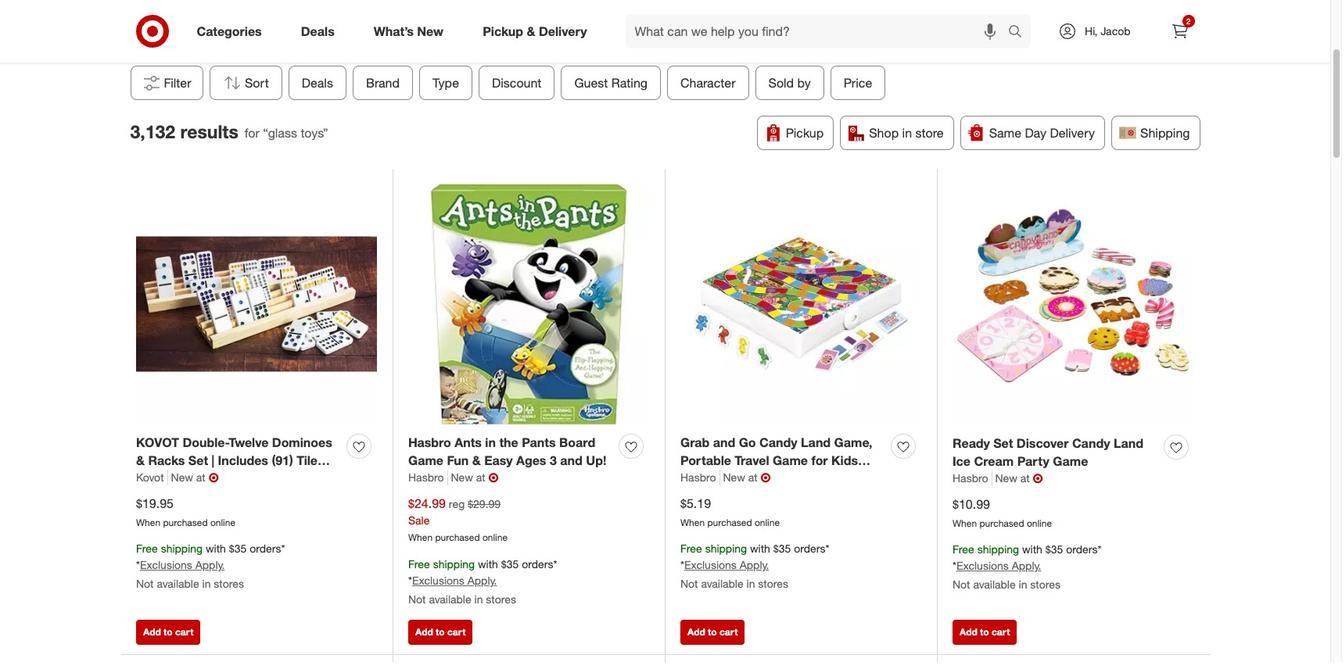 Task type: vqa. For each thing, say whether or not it's contained in the screenshot.
Hasbro inside the Hasbro Ants in the Pants Board Game Fun & Easy Ages 3 and Up!
yes



Task type: locate. For each thing, give the bounding box(es) containing it.
0 horizontal spatial &
[[136, 453, 145, 468]]

$35 for $10.99
[[1046, 543, 1063, 556]]

hasbro new at ¬
[[408, 470, 499, 485], [680, 470, 771, 485], [953, 471, 1043, 486]]

with down $10.99 when purchased online
[[1022, 543, 1043, 556]]

0 vertical spatial pickup
[[483, 23, 523, 39]]

with down $19.95 when purchased online
[[206, 542, 226, 556]]

$24.99 reg $29.99 sale when purchased online
[[408, 496, 508, 544]]

deals for deals 'link'
[[301, 23, 335, 39]]

hasbro link down ice
[[953, 471, 992, 486]]

land for ready set discover candy land ice cream party game
[[1114, 436, 1143, 451]]

add
[[143, 626, 161, 638], [415, 626, 433, 638], [688, 626, 705, 638], [960, 626, 978, 638]]

store
[[916, 125, 944, 141]]

|
[[212, 453, 214, 468]]

1 vertical spatial 3
[[714, 471, 721, 486]]

and left up
[[724, 471, 747, 486]]

search button
[[1001, 14, 1039, 52]]

shop in store
[[869, 125, 944, 141]]

free down $5.19
[[680, 542, 702, 556]]

deals button
[[288, 66, 346, 100]]

2 to from the left
[[436, 626, 445, 638]]

pickup button
[[757, 116, 834, 150]]

cart for 3
[[447, 626, 466, 638]]

1 to from the left
[[164, 626, 173, 638]]

online inside $10.99 when purchased online
[[1027, 517, 1052, 529]]

when down the $19.95
[[136, 517, 160, 528]]

in for hasbro ants in the pants board game fun & easy ages 3 and up!
[[474, 593, 483, 606]]

exclusions apply. button for $10.99
[[957, 559, 1041, 574]]

shop
[[869, 125, 899, 141]]

1 horizontal spatial set
[[993, 436, 1013, 451]]

$19.95
[[136, 496, 174, 511]]

fun
[[447, 453, 469, 468]]

1 vertical spatial deals
[[301, 75, 333, 91]]

available for $10.99
[[973, 578, 1016, 591]]

add to cart for ages
[[688, 626, 738, 638]]

online for $10.99
[[1027, 517, 1052, 529]]

free shipping with $35 orders* * exclusions apply. not available in stores for $10.99
[[953, 543, 1102, 591]]

hasbro up $24.99
[[408, 471, 444, 484]]

exclusions apply. button down $10.99 when purchased online
[[957, 559, 1041, 574]]

online down (4)
[[210, 517, 235, 528]]

0 horizontal spatial delivery
[[539, 23, 587, 39]]

3 add to cart button from the left
[[680, 620, 745, 645]]

at down travel
[[748, 471, 758, 484]]

sponsored
[[1088, 37, 1135, 49]]

* down the $19.95
[[136, 559, 140, 572]]

1 vertical spatial dominoes
[[136, 471, 196, 486]]

candy inside grab and go candy land game, portable travel game for kids ages 3 and up
[[760, 435, 798, 451]]

3 inside hasbro ants in the pants board game fun & easy ages 3 and up!
[[550, 453, 557, 468]]

pickup inside button
[[786, 125, 824, 141]]

* down $5.19
[[680, 559, 684, 572]]

1 horizontal spatial ages
[[680, 471, 711, 486]]

ages inside hasbro ants in the pants board game fun & easy ages 3 and up!
[[516, 453, 546, 468]]

free shipping with $35 orders* * exclusions apply. not available in stores for $19.95
[[136, 542, 285, 591]]

shipping for $19.95
[[161, 542, 203, 556]]

new left +
[[171, 471, 193, 484]]

apply. for $5.19
[[740, 559, 769, 572]]

game left "fun"
[[408, 453, 443, 468]]

hasbro down ice
[[953, 471, 988, 485]]

3 down portable
[[714, 471, 721, 486]]

online down up
[[755, 517, 780, 528]]

& up the discount button at the left of the page
[[527, 23, 535, 39]]

& right "fun"
[[472, 453, 481, 468]]

exclusions down the $5.19 when purchased online
[[684, 559, 737, 572]]

cart
[[175, 626, 193, 638], [447, 626, 466, 638], [720, 626, 738, 638], [992, 626, 1010, 638]]

orders*
[[250, 542, 285, 556], [794, 542, 829, 556], [1066, 543, 1102, 556], [522, 558, 557, 571]]

* for $19.95
[[136, 559, 140, 572]]

stores for $19.95
[[214, 577, 244, 591]]

shipping down the $5.19 when purchased online
[[705, 542, 747, 556]]

online down party
[[1027, 517, 1052, 529]]

racks down kovot link
[[136, 488, 173, 504]]

not for $5.19
[[680, 577, 698, 591]]

purchased down $5.19
[[707, 517, 752, 528]]

0 horizontal spatial ages
[[516, 453, 546, 468]]

1 horizontal spatial for
[[811, 453, 828, 468]]

game inside hasbro ants in the pants board game fun & easy ages 3 and up!
[[408, 453, 443, 468]]

hasbro for grab and go candy land game, portable travel game for kids ages 3 and up
[[680, 471, 716, 484]]

orders* for $5.19
[[794, 542, 829, 556]]

new down "fun"
[[451, 471, 473, 484]]

1 horizontal spatial hasbro link
[[680, 470, 720, 485]]

sold by
[[768, 75, 811, 91]]

new inside kovot new at ¬
[[171, 471, 193, 484]]

apply. down $24.99 reg $29.99 sale when purchased online at the bottom of page
[[467, 574, 497, 588]]

land for grab and go candy land game, portable travel game for kids ages 3 and up
[[801, 435, 831, 451]]

at left (4)
[[196, 471, 205, 484]]

when
[[136, 517, 160, 528], [680, 517, 705, 528], [953, 517, 977, 529], [408, 532, 433, 544]]

ages down portable
[[680, 471, 711, 486]]

purchased for $10.99
[[980, 517, 1024, 529]]

hasbro new at ¬ down 'cream'
[[953, 471, 1043, 486]]

2 add to cart button from the left
[[408, 620, 473, 645]]

1 vertical spatial and
[[560, 453, 583, 468]]

3,132
[[130, 120, 175, 142]]

hasbro link
[[408, 470, 448, 485], [680, 470, 720, 485], [953, 471, 992, 486]]

filter button
[[130, 66, 203, 100]]

at for party
[[1020, 471, 1030, 485]]

free shipping with $35 orders* * exclusions apply. not available in stores down $24.99 reg $29.99 sale when purchased online at the bottom of page
[[408, 558, 557, 606]]

¬ for |
[[209, 470, 219, 485]]

0 vertical spatial for
[[245, 125, 260, 140]]

land inside ready set discover candy land ice cream party game
[[1114, 436, 1143, 451]]

purchased inside $24.99 reg $29.99 sale when purchased online
[[435, 532, 480, 544]]

$35 down $24.99 reg $29.99 sale when purchased online at the bottom of page
[[501, 558, 519, 571]]

¬ down easy
[[489, 470, 499, 485]]

candy right go
[[760, 435, 798, 451]]

grab and go candy land game, portable travel game for kids ages 3 and up image
[[680, 184, 921, 425], [680, 184, 921, 425]]

3 down pants
[[550, 453, 557, 468]]

3 inside grab and go candy land game, portable travel game for kids ages 3 and up
[[714, 471, 721, 486]]

purchased inside the $5.19 when purchased online
[[707, 517, 752, 528]]

shipping down $10.99 when purchased online
[[977, 543, 1019, 556]]

deals for deals button
[[301, 75, 333, 91]]

1 cart from the left
[[175, 626, 193, 638]]

¬ for travel
[[761, 470, 771, 485]]

online inside $24.99 reg $29.99 sale when purchased online
[[483, 532, 508, 544]]

hasbro new at ¬ down "fun"
[[408, 470, 499, 485]]

1 horizontal spatial pickup
[[786, 125, 824, 141]]

by
[[797, 75, 811, 91]]

pickup down by
[[786, 125, 824, 141]]

& up kovot
[[136, 453, 145, 468]]

1 horizontal spatial &
[[472, 453, 481, 468]]

apply. down the $5.19 when purchased online
[[740, 559, 769, 572]]

what's new link
[[360, 14, 463, 48]]

exclusions down $10.99 when purchased online
[[957, 559, 1009, 573]]

in for ready set discover candy land ice cream party game
[[1019, 578, 1027, 591]]

$35 for $19.95
[[229, 542, 247, 556]]

add to cart button for 3
[[408, 620, 473, 645]]

when inside $10.99 when purchased online
[[953, 517, 977, 529]]

(4)
[[211, 471, 225, 486]]

new down travel
[[723, 471, 745, 484]]

0 horizontal spatial dominoes
[[136, 471, 196, 486]]

and
[[713, 435, 735, 451], [560, 453, 583, 468], [724, 471, 747, 486]]

2 link
[[1163, 14, 1197, 48]]

easy
[[484, 453, 513, 468]]

new right what's
[[417, 23, 444, 39]]

1 horizontal spatial delivery
[[1050, 125, 1095, 141]]

2 add to cart from the left
[[415, 626, 466, 638]]

guest rating
[[574, 75, 647, 91]]

hasbro link for cream
[[953, 471, 992, 486]]

pickup
[[483, 23, 523, 39], [786, 125, 824, 141]]

ages
[[516, 453, 546, 468], [680, 471, 711, 486]]

exclusions apply. button down $24.99 reg $29.99 sale when purchased online at the bottom of page
[[412, 573, 497, 589]]

shipping down $19.95 when purchased online
[[161, 542, 203, 556]]

online down '$29.99'
[[483, 532, 508, 544]]

ages down pants
[[516, 453, 546, 468]]

$35 down the $5.19 when purchased online
[[773, 542, 791, 556]]

new for ready set discover candy land ice cream party game
[[995, 471, 1017, 485]]

apply. down $19.95 when purchased online
[[195, 559, 225, 572]]

travel
[[735, 453, 769, 468]]

0 horizontal spatial 3
[[550, 453, 557, 468]]

game inside grab and go candy land game, portable travel game for kids ages 3 and up
[[773, 453, 808, 468]]

exclusions apply. button for $19.95
[[140, 558, 225, 573]]

1 vertical spatial pickup
[[786, 125, 824, 141]]

discount button
[[478, 66, 555, 100]]

for left "glass
[[245, 125, 260, 140]]

1 horizontal spatial candy
[[1072, 436, 1110, 451]]

1 horizontal spatial 3
[[714, 471, 721, 486]]

grab and go candy land game, portable travel game for kids ages 3 and up
[[680, 435, 873, 486]]

exclusions apply. button down the $5.19 when purchased online
[[684, 558, 769, 573]]

dominoes up the $19.95
[[136, 471, 196, 486]]

apply. down $10.99 when purchased online
[[1012, 559, 1041, 573]]

at inside kovot new at ¬
[[196, 471, 205, 484]]

* for $10.99
[[953, 559, 957, 573]]

1 vertical spatial for
[[811, 453, 828, 468]]

online inside $19.95 when purchased online
[[210, 517, 235, 528]]

guest
[[574, 75, 608, 91]]

exclusions
[[140, 559, 192, 572], [684, 559, 737, 572], [957, 559, 1009, 573], [412, 574, 464, 588]]

available
[[157, 577, 199, 591], [701, 577, 744, 591], [973, 578, 1016, 591], [429, 593, 471, 606]]

dominoes
[[272, 435, 332, 451], [136, 471, 196, 486]]

hasbro ants in the pants board game fun & easy ages 3 and up! link
[[408, 434, 612, 470]]

at down easy
[[476, 471, 485, 484]]

3 add from the left
[[688, 626, 705, 638]]

game for ready
[[1053, 454, 1088, 469]]

orders* for $10.99
[[1066, 543, 1102, 556]]

and inside hasbro ants in the pants board game fun & easy ages 3 and up!
[[560, 453, 583, 468]]

3 to from the left
[[708, 626, 717, 638]]

brand button
[[352, 66, 413, 100]]

$10.99
[[953, 496, 990, 512]]

1 add from the left
[[143, 626, 161, 638]]

0 horizontal spatial land
[[801, 435, 831, 451]]

kovot new at ¬
[[136, 470, 219, 485]]

add for dominoes
[[143, 626, 161, 638]]

game right travel
[[773, 453, 808, 468]]

¬ for fun
[[489, 470, 499, 485]]

0 horizontal spatial hasbro new at ¬
[[408, 470, 499, 485]]

purchased down the $19.95
[[163, 517, 208, 528]]

to for 3
[[436, 626, 445, 638]]

deals inside 'link'
[[301, 23, 335, 39]]

free shipping with $35 orders* * exclusions apply. not available in stores down $19.95 when purchased online
[[136, 542, 285, 591]]

2 add from the left
[[415, 626, 433, 638]]

0 vertical spatial delivery
[[539, 23, 587, 39]]

2 horizontal spatial &
[[527, 23, 535, 39]]

1 add to cart button from the left
[[136, 620, 201, 645]]

for left kids
[[811, 453, 828, 468]]

board
[[559, 435, 595, 451]]

online inside the $5.19 when purchased online
[[755, 517, 780, 528]]

4 cart from the left
[[992, 626, 1010, 638]]

orders* for $19.95
[[250, 542, 285, 556]]

2 vertical spatial and
[[724, 471, 747, 486]]

cream
[[974, 454, 1014, 469]]

* down sale
[[408, 574, 412, 588]]

delivery
[[539, 23, 587, 39], [1050, 125, 1095, 141]]

hasbro link down portable
[[680, 470, 720, 485]]

2 horizontal spatial game
[[1053, 454, 1088, 469]]

game down the discover
[[1053, 454, 1088, 469]]

4 to from the left
[[980, 626, 989, 638]]

candy right the discover
[[1072, 436, 1110, 451]]

free down the $19.95
[[136, 542, 158, 556]]

¬ down travel
[[761, 470, 771, 485]]

2 horizontal spatial hasbro new at ¬
[[953, 471, 1043, 486]]

purchased inside $10.99 when purchased online
[[980, 517, 1024, 529]]

set
[[993, 436, 1013, 451], [188, 453, 208, 468]]

add to cart button
[[136, 620, 201, 645], [408, 620, 473, 645], [680, 620, 745, 645], [953, 620, 1017, 645]]

free shipping with $35 orders* * exclusions apply. not available in stores down the $5.19 when purchased online
[[680, 542, 829, 591]]

3 cart from the left
[[720, 626, 738, 638]]

$10.99 when purchased online
[[953, 496, 1052, 529]]

0 horizontal spatial set
[[188, 453, 208, 468]]

delivery up guest
[[539, 23, 587, 39]]

hasbro inside hasbro ants in the pants board game fun & easy ages 3 and up!
[[408, 435, 451, 451]]

¬ down party
[[1033, 471, 1043, 486]]

pickup up discount
[[483, 23, 523, 39]]

game for grab
[[773, 453, 808, 468]]

dominoes up tile
[[272, 435, 332, 451]]

candy
[[760, 435, 798, 451], [1072, 436, 1110, 451]]

exclusions down sale
[[412, 574, 464, 588]]

stores
[[214, 577, 244, 591], [758, 577, 788, 591], [1030, 578, 1061, 591], [486, 593, 516, 606]]

free for $5.19
[[680, 542, 702, 556]]

hasbro ants in the pants board game fun & easy ages 3 and up! image
[[408, 184, 649, 425], [408, 184, 649, 425]]

free for $19.95
[[136, 542, 158, 556]]

ready set discover candy land ice cream party game
[[953, 436, 1143, 469]]

hasbro link up $24.99
[[408, 470, 448, 485]]

set left |
[[188, 453, 208, 468]]

0 vertical spatial set
[[993, 436, 1013, 451]]

exclusions for $5.19
[[684, 559, 737, 572]]

purchased down the $10.99
[[980, 517, 1024, 529]]

add for 3
[[415, 626, 433, 638]]

ready set discover candy land ice cream party game link
[[953, 435, 1158, 471]]

available for $5.19
[[701, 577, 744, 591]]

hasbro new at ¬ for portable
[[680, 470, 771, 485]]

kovot double-twelve dominoes & racks set  | includes (91) tile dominoes + (4) wooden domino racks image
[[136, 184, 377, 425], [136, 184, 377, 425]]

1 horizontal spatial game
[[773, 453, 808, 468]]

1 add to cart from the left
[[143, 626, 193, 638]]

land inside grab and go candy land game, portable travel game for kids ages 3 and up
[[801, 435, 831, 451]]

1 horizontal spatial hasbro new at ¬
[[680, 470, 771, 485]]

toys"
[[301, 125, 328, 140]]

character
[[680, 75, 735, 91]]

free down sale
[[408, 558, 430, 571]]

free down the $10.99
[[953, 543, 974, 556]]

with for $5.19
[[750, 542, 770, 556]]

when inside the $5.19 when purchased online
[[680, 517, 705, 528]]

hasbro down portable
[[680, 471, 716, 484]]

& inside kovot double-twelve dominoes & racks set  | includes (91) tile dominoes + (4) wooden domino racks
[[136, 453, 145, 468]]

racks down kovot
[[148, 453, 185, 468]]

2 cart from the left
[[447, 626, 466, 638]]

exclusions down $19.95 when purchased online
[[140, 559, 192, 572]]

when down sale
[[408, 532, 433, 544]]

3 add to cart from the left
[[688, 626, 738, 638]]

0 horizontal spatial for
[[245, 125, 260, 140]]

* down the $10.99
[[953, 559, 957, 573]]

1 vertical spatial set
[[188, 453, 208, 468]]

0 vertical spatial 3
[[550, 453, 557, 468]]

4 add to cart from the left
[[960, 626, 1010, 638]]

when inside $19.95 when purchased online
[[136, 517, 160, 528]]

1 vertical spatial delivery
[[1050, 125, 1095, 141]]

¬
[[209, 470, 219, 485], [489, 470, 499, 485], [761, 470, 771, 485], [1033, 471, 1043, 486]]

at down party
[[1020, 471, 1030, 485]]

not
[[136, 577, 154, 591], [680, 577, 698, 591], [953, 578, 970, 591], [408, 593, 426, 606]]

What can we help you find? suggestions appear below search field
[[625, 14, 1012, 48]]

$19.95 when purchased online
[[136, 496, 235, 528]]

deals up deals button
[[301, 23, 335, 39]]

the
[[499, 435, 518, 451]]

purchased for $5.19
[[707, 517, 752, 528]]

exclusions apply. button
[[140, 558, 225, 573], [684, 558, 769, 573], [957, 559, 1041, 574], [412, 573, 497, 589]]

ready set discover candy land ice cream party game image
[[953, 184, 1194, 426], [953, 184, 1194, 426]]

new down 'cream'
[[995, 471, 1017, 485]]

delivery for same day delivery
[[1050, 125, 1095, 141]]

0 horizontal spatial pickup
[[483, 23, 523, 39]]

when down the $10.99
[[953, 517, 977, 529]]

with down $24.99 reg $29.99 sale when purchased online at the bottom of page
[[478, 558, 498, 571]]

and left go
[[713, 435, 735, 451]]

purchased inside $19.95 when purchased online
[[163, 517, 208, 528]]

set up 'cream'
[[993, 436, 1013, 451]]

deals link
[[288, 14, 354, 48]]

deals
[[301, 23, 335, 39], [301, 75, 333, 91]]

1 horizontal spatial dominoes
[[272, 435, 332, 451]]

kovot
[[136, 471, 164, 484]]

pickup for pickup & delivery
[[483, 23, 523, 39]]

$24.99
[[408, 496, 446, 511]]

with down the $5.19 when purchased online
[[750, 542, 770, 556]]

hasbro link for game
[[408, 470, 448, 485]]

online for $19.95
[[210, 517, 235, 528]]

candy inside ready set discover candy land ice cream party game
[[1072, 436, 1110, 451]]

for inside grab and go candy land game, portable travel game for kids ages 3 and up
[[811, 453, 828, 468]]

for
[[245, 125, 260, 140], [811, 453, 828, 468]]

hasbro new at ¬ for game
[[408, 470, 499, 485]]

set inside kovot double-twelve dominoes & racks set  | includes (91) tile dominoes + (4) wooden domino racks
[[188, 453, 208, 468]]

1 vertical spatial racks
[[136, 488, 173, 504]]

$35 down $19.95 when purchased online
[[229, 542, 247, 556]]

new
[[417, 23, 444, 39], [171, 471, 193, 484], [451, 471, 473, 484], [723, 471, 745, 484], [995, 471, 1017, 485]]

1 horizontal spatial land
[[1114, 436, 1143, 451]]

deals up the toys"
[[301, 75, 333, 91]]

add to cart
[[143, 626, 193, 638], [415, 626, 466, 638], [688, 626, 738, 638], [960, 626, 1010, 638]]

0 horizontal spatial candy
[[760, 435, 798, 451]]

ice
[[953, 454, 971, 469]]

when down $5.19
[[680, 517, 705, 528]]

1 vertical spatial ages
[[680, 471, 711, 486]]

character button
[[667, 66, 749, 100]]

0 vertical spatial deals
[[301, 23, 335, 39]]

$35
[[229, 542, 247, 556], [773, 542, 791, 556], [1046, 543, 1063, 556], [501, 558, 519, 571]]

deals inside button
[[301, 75, 333, 91]]

delivery right day
[[1050, 125, 1095, 141]]

game inside ready set discover candy land ice cream party game
[[1053, 454, 1088, 469]]

¬ for party
[[1033, 471, 1043, 486]]

2 horizontal spatial hasbro link
[[953, 471, 992, 486]]

free shipping with $35 orders* * exclusions apply. not available in stores down $10.99 when purchased online
[[953, 543, 1102, 591]]

$35 down $10.99 when purchased online
[[1046, 543, 1063, 556]]

hasbro new at ¬ down portable
[[680, 470, 771, 485]]

0 horizontal spatial game
[[408, 453, 443, 468]]

purchased down reg
[[435, 532, 480, 544]]

hasbro up "fun"
[[408, 435, 451, 451]]

in
[[902, 125, 912, 141], [485, 435, 496, 451], [202, 577, 211, 591], [747, 577, 755, 591], [1019, 578, 1027, 591], [474, 593, 483, 606]]

&
[[527, 23, 535, 39], [136, 453, 145, 468], [472, 453, 481, 468]]

delivery inside button
[[1050, 125, 1095, 141]]

purchased
[[163, 517, 208, 528], [707, 517, 752, 528], [980, 517, 1024, 529], [435, 532, 480, 544]]

add to cart button for ages
[[680, 620, 745, 645]]

0 vertical spatial ages
[[516, 453, 546, 468]]

exclusions apply. button down $19.95 when purchased online
[[140, 558, 225, 573]]

¬ right +
[[209, 470, 219, 485]]

and down board
[[560, 453, 583, 468]]

hasbro
[[408, 435, 451, 451], [408, 471, 444, 484], [680, 471, 716, 484], [953, 471, 988, 485]]

at for fun
[[476, 471, 485, 484]]

0 horizontal spatial hasbro link
[[408, 470, 448, 485]]



Task type: describe. For each thing, give the bounding box(es) containing it.
ages inside grab and go candy land game, portable travel game for kids ages 3 and up
[[680, 471, 711, 486]]

jacob
[[1101, 24, 1131, 38]]

purchased for $19.95
[[163, 517, 208, 528]]

shipping for $5.19
[[705, 542, 747, 556]]

brand
[[366, 75, 399, 91]]

results
[[180, 120, 238, 142]]

same
[[989, 125, 1022, 141]]

available for $19.95
[[157, 577, 199, 591]]

shipping
[[1140, 125, 1190, 141]]

game,
[[834, 435, 873, 451]]

* for $5.19
[[680, 559, 684, 572]]

apply. for $19.95
[[195, 559, 225, 572]]

in for kovot double-twelve dominoes & racks set  | includes (91) tile dominoes + (4) wooden domino racks
[[202, 577, 211, 591]]

to for ages
[[708, 626, 717, 638]]

type button
[[419, 66, 472, 100]]

includes
[[218, 453, 268, 468]]

pickup & delivery
[[483, 23, 587, 39]]

online for $5.19
[[755, 517, 780, 528]]

hasbro link for portable
[[680, 470, 720, 485]]

hi,
[[1085, 24, 1098, 38]]

same day delivery button
[[960, 116, 1105, 150]]

stores for $10.99
[[1030, 578, 1061, 591]]

kovot double-twelve dominoes & racks set  | includes (91) tile dominoes + (4) wooden domino racks
[[136, 435, 332, 504]]

candy for go
[[760, 435, 798, 451]]

exclusions for $19.95
[[140, 559, 192, 572]]

set inside ready set discover candy land ice cream party game
[[993, 436, 1013, 451]]

not for $10.99
[[953, 578, 970, 591]]

0 vertical spatial dominoes
[[272, 435, 332, 451]]

guest rating button
[[561, 66, 661, 100]]

shipping for $10.99
[[977, 543, 1019, 556]]

ants
[[455, 435, 482, 451]]

exclusions for $10.99
[[957, 559, 1009, 573]]

when for $10.99
[[953, 517, 977, 529]]

cart for ages
[[720, 626, 738, 638]]

grab
[[680, 435, 710, 451]]

at for travel
[[748, 471, 758, 484]]

up
[[750, 471, 767, 486]]

add for ages
[[688, 626, 705, 638]]

candy for discover
[[1072, 436, 1110, 451]]

same day delivery
[[989, 125, 1095, 141]]

sale
[[408, 513, 430, 527]]

in inside hasbro ants in the pants board game fun & easy ages 3 and up!
[[485, 435, 496, 451]]

wooden
[[229, 471, 277, 486]]

shop in store button
[[840, 116, 954, 150]]

kovot double-twelve dominoes & racks set  | includes (91) tile dominoes + (4) wooden domino racks link
[[136, 434, 340, 504]]

exclusions apply. button for $5.19
[[684, 558, 769, 573]]

shipping down $24.99 reg $29.99 sale when purchased online at the bottom of page
[[433, 558, 475, 571]]

filter
[[164, 75, 191, 91]]

delivery for pickup & delivery
[[539, 23, 587, 39]]

double-
[[183, 435, 229, 451]]

discover
[[1017, 436, 1069, 451]]

not for $19.95
[[136, 577, 154, 591]]

what's
[[374, 23, 414, 39]]

$35 for $5.19
[[773, 542, 791, 556]]

sort
[[245, 75, 269, 91]]

hi, jacob
[[1085, 24, 1131, 38]]

portable
[[680, 453, 731, 468]]

free for $10.99
[[953, 543, 974, 556]]

what's new
[[374, 23, 444, 39]]

categories
[[197, 23, 262, 39]]

rating
[[611, 75, 647, 91]]

reg
[[449, 497, 465, 510]]

domino
[[281, 471, 327, 486]]

go
[[739, 435, 756, 451]]

in inside shop in store button
[[902, 125, 912, 141]]

with for $10.99
[[1022, 543, 1043, 556]]

price button
[[830, 66, 885, 100]]

(91)
[[272, 453, 293, 468]]

at for |
[[196, 471, 205, 484]]

search
[[1001, 25, 1039, 40]]

0 vertical spatial racks
[[148, 453, 185, 468]]

hasbro for ready set discover candy land ice cream party game
[[953, 471, 988, 485]]

when for $19.95
[[136, 517, 160, 528]]

new for hasbro ants in the pants board game fun & easy ages 3 and up!
[[451, 471, 473, 484]]

3,132 results for "glass toys"
[[130, 120, 328, 142]]

cart for dominoes
[[175, 626, 193, 638]]

for inside 3,132 results for "glass toys"
[[245, 125, 260, 140]]

discount
[[492, 75, 541, 91]]

shipping button
[[1111, 116, 1200, 150]]

price
[[843, 75, 872, 91]]

party
[[1017, 454, 1050, 469]]

when inside $24.99 reg $29.99 sale when purchased online
[[408, 532, 433, 544]]

0 vertical spatial and
[[713, 435, 735, 451]]

in for grab and go candy land game, portable travel game for kids ages 3 and up
[[747, 577, 755, 591]]

add to cart button for dominoes
[[136, 620, 201, 645]]

with for $19.95
[[206, 542, 226, 556]]

$5.19
[[680, 496, 711, 511]]

ready
[[953, 436, 990, 451]]

apply. for $10.99
[[1012, 559, 1041, 573]]

& inside hasbro ants in the pants board game fun & easy ages 3 and up!
[[472, 453, 481, 468]]

kids
[[831, 453, 858, 468]]

grab and go candy land game, portable travel game for kids ages 3 and up link
[[680, 434, 885, 486]]

+
[[200, 471, 207, 486]]

pickup & delivery link
[[469, 14, 607, 48]]

free shipping with $35 orders* * exclusions apply. not available in stores for $5.19
[[680, 542, 829, 591]]

hasbro for hasbro ants in the pants board game fun & easy ages 3 and up!
[[408, 471, 444, 484]]

type
[[432, 75, 459, 91]]

pickup for pickup
[[786, 125, 824, 141]]

tile
[[297, 453, 318, 468]]

hasbro new at ¬ for cream
[[953, 471, 1043, 486]]

twelve
[[229, 435, 269, 451]]

hasbro ants in the pants board game fun & easy ages 3 and up!
[[408, 435, 606, 468]]

$5.19 when purchased online
[[680, 496, 780, 528]]

to for dominoes
[[164, 626, 173, 638]]

stores for $5.19
[[758, 577, 788, 591]]

4 add from the left
[[960, 626, 978, 638]]

when for $5.19
[[680, 517, 705, 528]]

2
[[1186, 16, 1191, 26]]

up!
[[586, 453, 606, 468]]

add to cart for dominoes
[[143, 626, 193, 638]]

pants
[[522, 435, 556, 451]]

kovot
[[136, 435, 179, 451]]

"glass
[[263, 125, 297, 140]]

sold by button
[[755, 66, 824, 100]]

day
[[1025, 125, 1047, 141]]

sort button
[[209, 66, 282, 100]]

kovot link
[[136, 470, 168, 485]]

$29.99
[[468, 497, 501, 510]]

new for kovot double-twelve dominoes & racks set  | includes (91) tile dominoes + (4) wooden domino racks
[[171, 471, 193, 484]]

new for grab and go candy land game, portable travel game for kids ages 3 and up
[[723, 471, 745, 484]]

add to cart for 3
[[415, 626, 466, 638]]

4 add to cart button from the left
[[953, 620, 1017, 645]]



